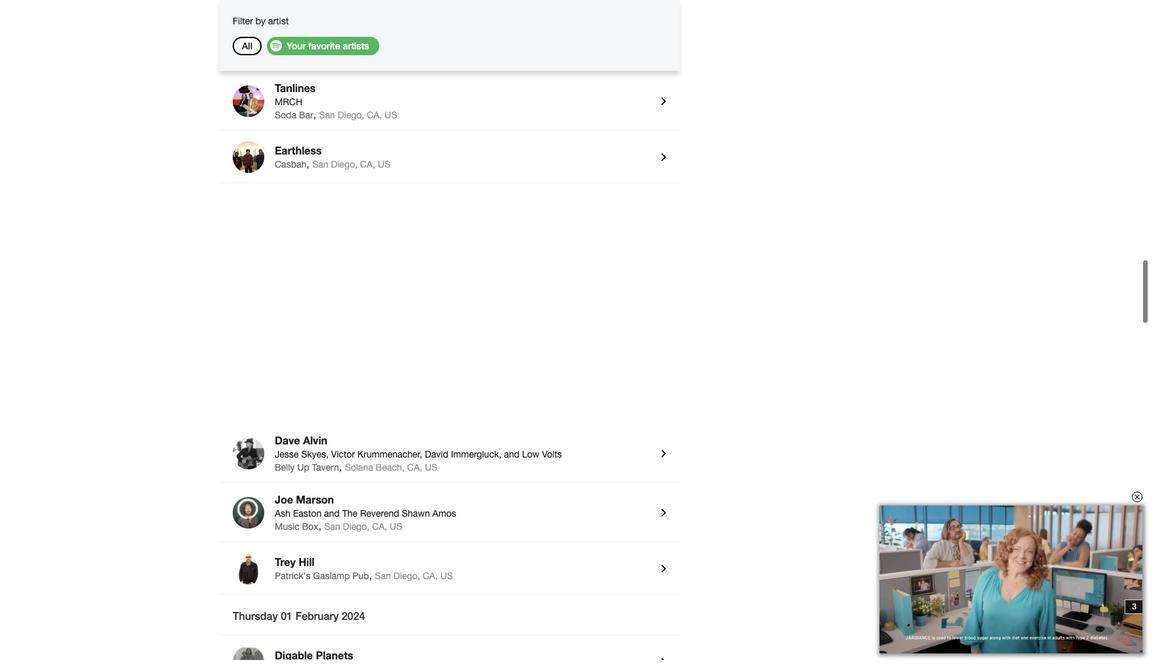 Task type: locate. For each thing, give the bounding box(es) containing it.
0 vertical spatial 2024
[[349, 45, 372, 58]]

shawn
[[402, 508, 430, 519]]

box
[[302, 522, 319, 532]]

filter
[[233, 16, 253, 26]]

0 horizontal spatial and
[[324, 508, 340, 519]]

diego, right the 'bar'
[[338, 110, 365, 120]]

san
[[319, 110, 335, 120], [312, 159, 329, 170], [324, 522, 340, 532], [375, 571, 391, 581]]

us inside dave alvin jesse skyes, victor krummenacher, david immergluck, and low volts belly up tavern , solana beach, ca, us
[[425, 462, 438, 473]]

earthless link
[[275, 144, 651, 159]]

, down the easton
[[319, 520, 322, 532]]

0 vertical spatial and
[[504, 449, 520, 460]]

patrick's
[[275, 571, 311, 581]]

joe marson live image
[[233, 497, 264, 529]]

san inside trey hill patrick's gaslamp pub , san diego, ca, us
[[375, 571, 391, 581]]

tanlines
[[275, 82, 316, 94]]

tanlines mrch soda bar , san diego, ca, us
[[275, 82, 397, 120]]

filter by artist
[[233, 16, 289, 26]]

thursday
[[233, 610, 278, 622]]

, down earthless
[[307, 158, 310, 170]]

wednesday 31 january 2024
[[233, 45, 372, 58]]

earthless live image
[[233, 141, 264, 173]]

mrch
[[275, 97, 303, 107]]

david
[[425, 449, 449, 460]]

by
[[256, 16, 266, 26]]

01
[[281, 610, 293, 622]]

trey hill live image
[[233, 553, 264, 585]]

bolero at europa village
[[275, 7, 373, 17]]

, inside tanlines mrch soda bar , san diego, ca, us
[[313, 109, 316, 120]]

hill
[[299, 556, 315, 568]]

bar
[[299, 110, 313, 120]]

volts
[[542, 449, 562, 460]]

earthless
[[275, 144, 322, 157]]

, right the gaslamp
[[369, 570, 372, 581]]

beach,
[[376, 462, 405, 473]]

casbah
[[275, 159, 307, 170]]

2024 right february
[[342, 610, 365, 622]]

january
[[307, 45, 346, 58]]

diego, down the
[[343, 522, 370, 532]]

gaslamp
[[313, 571, 350, 581]]

your favorite artists button
[[267, 37, 380, 55]]

all
[[242, 40, 253, 51]]

us inside trey hill patrick's gaslamp pub , san diego, ca, us
[[441, 571, 453, 581]]

favorite
[[308, 40, 340, 51]]

marson
[[296, 493, 334, 506]]

,
[[313, 109, 316, 120], [307, 158, 310, 170], [339, 461, 342, 473], [319, 520, 322, 532], [369, 570, 372, 581]]

san right pub
[[375, 571, 391, 581]]

diego, inside tanlines mrch soda bar , san diego, ca, us
[[338, 110, 365, 120]]

tavern
[[312, 462, 339, 473]]

wednesday
[[233, 45, 290, 58]]

casbah link
[[275, 159, 307, 170]]

ca,
[[367, 110, 382, 120], [360, 159, 375, 170], [407, 462, 422, 473], [372, 522, 387, 532], [423, 571, 438, 581]]

1 vertical spatial and
[[324, 508, 340, 519]]

2024 right january
[[349, 45, 372, 58]]

krummenacher,
[[358, 449, 422, 460]]

dave alvin jesse skyes, victor krummenacher, david immergluck, and low volts belly up tavern , solana beach, ca, us
[[275, 434, 562, 473]]

2024 for wednesday 31 january 2024
[[349, 45, 372, 58]]

san right the 'bar'
[[319, 110, 335, 120]]

trey hill patrick's gaslamp pub , san diego, ca, us
[[275, 556, 453, 581]]

belly up tavern link
[[275, 462, 339, 473]]

1 horizontal spatial and
[[504, 449, 520, 460]]

us
[[385, 110, 397, 120], [378, 159, 391, 170], [425, 462, 438, 473], [390, 522, 403, 532], [441, 571, 453, 581]]

2024
[[349, 45, 372, 58], [342, 610, 365, 622]]

soda bar link
[[275, 110, 313, 120]]

easton
[[293, 508, 322, 519]]

san inside joe marson ash easton and the reverend shawn amos music box , san diego, ca, us
[[324, 522, 340, 532]]

diego, right casbah link
[[331, 159, 358, 170]]

us inside earthless casbah , san diego, ca, us
[[378, 159, 391, 170]]

san right box at the left bottom of the page
[[324, 522, 340, 532]]

san inside tanlines mrch soda bar , san diego, ca, us
[[319, 110, 335, 120]]

diego, right pub
[[394, 571, 420, 581]]

and
[[504, 449, 520, 460], [324, 508, 340, 519]]

, right soda
[[313, 109, 316, 120]]

and left low
[[504, 449, 520, 460]]

diego,
[[338, 110, 365, 120], [331, 159, 358, 170], [343, 522, 370, 532], [394, 571, 420, 581]]

music
[[275, 522, 300, 532]]

1 vertical spatial 2024
[[342, 610, 365, 622]]

san down earthless
[[312, 159, 329, 170]]

diego, inside trey hill patrick's gaslamp pub , san diego, ca, us
[[394, 571, 420, 581]]

and inside joe marson ash easton and the reverend shawn amos music box , san diego, ca, us
[[324, 508, 340, 519]]

your
[[287, 40, 306, 51]]

and left the
[[324, 508, 340, 519]]

, down victor
[[339, 461, 342, 473]]

dave alvin live image
[[233, 438, 264, 470]]

ca, inside trey hill patrick's gaslamp pub , san diego, ca, us
[[423, 571, 438, 581]]



Task type: describe. For each thing, give the bounding box(es) containing it.
2024 for thursday 01 february 2024
[[342, 610, 365, 622]]

village
[[347, 7, 373, 17]]

, inside trey hill patrick's gaslamp pub , san diego, ca, us
[[369, 570, 372, 581]]

solana
[[345, 462, 373, 473]]

us inside tanlines mrch soda bar , san diego, ca, us
[[385, 110, 397, 120]]

victor
[[331, 449, 355, 460]]

low
[[522, 449, 540, 460]]

3
[[1133, 601, 1137, 612]]

the
[[342, 508, 358, 519]]

bolero
[[275, 7, 302, 17]]

diego, inside joe marson ash easton and the reverend shawn amos music box , san diego, ca, us
[[343, 522, 370, 532]]

, inside joe marson ash easton and the reverend shawn amos music box , san diego, ca, us
[[319, 520, 322, 532]]

31
[[293, 45, 305, 58]]

trey hill link
[[275, 556, 651, 570]]

ca, inside dave alvin jesse skyes, victor krummenacher, david immergluck, and low volts belly up tavern , solana beach, ca, us
[[407, 462, 422, 473]]

amos
[[433, 508, 456, 519]]

trey
[[275, 556, 296, 568]]

, inside earthless casbah , san diego, ca, us
[[307, 158, 310, 170]]

dave
[[275, 434, 300, 447]]

belly
[[275, 462, 295, 473]]

and inside dave alvin jesse skyes, victor krummenacher, david immergluck, and low volts belly up tavern , solana beach, ca, us
[[504, 449, 520, 460]]

ca, inside tanlines mrch soda bar , san diego, ca, us
[[367, 110, 382, 120]]

earthless casbah , san diego, ca, us
[[275, 144, 391, 170]]

diego, inside earthless casbah , san diego, ca, us
[[331, 159, 358, 170]]

february
[[296, 610, 339, 622]]

music box link
[[275, 522, 319, 532]]

joe
[[275, 493, 293, 506]]

reverend
[[360, 508, 399, 519]]

ash
[[275, 508, 291, 519]]

artist
[[268, 16, 289, 26]]

alvin
[[303, 434, 328, 447]]

ca, inside earthless casbah , san diego, ca, us
[[360, 159, 375, 170]]

jesse
[[275, 449, 299, 460]]

bolero at europa village link
[[275, 7, 373, 17]]

joe marson ash easton and the reverend shawn amos music box , san diego, ca, us
[[275, 493, 456, 532]]

patrick's gaslamp pub link
[[275, 571, 369, 581]]

soda
[[275, 110, 297, 120]]

pub
[[353, 571, 369, 581]]

europa
[[315, 7, 344, 17]]

all link
[[242, 40, 253, 51]]

thursday 01 february 2024
[[233, 610, 365, 622]]

up
[[297, 462, 310, 473]]

at
[[304, 7, 312, 17]]

your favorite artists
[[287, 40, 369, 51]]

skyes,
[[301, 449, 329, 460]]

ca, inside joe marson ash easton and the reverend shawn amos music box , san diego, ca, us
[[372, 522, 387, 532]]

david maldonado live image
[[233, 0, 264, 20]]

us inside joe marson ash easton and the reverend shawn amos music box , san diego, ca, us
[[390, 522, 403, 532]]

tanlines live image
[[233, 86, 264, 117]]

artists
[[343, 40, 369, 51]]

immergluck,
[[451, 449, 502, 460]]

, inside dave alvin jesse skyes, victor krummenacher, david immergluck, and low volts belly up tavern , solana beach, ca, us
[[339, 461, 342, 473]]

san inside earthless casbah , san diego, ca, us
[[312, 159, 329, 170]]



Task type: vqa. For each thing, say whether or not it's contained in the screenshot.
Filter by artist
yes



